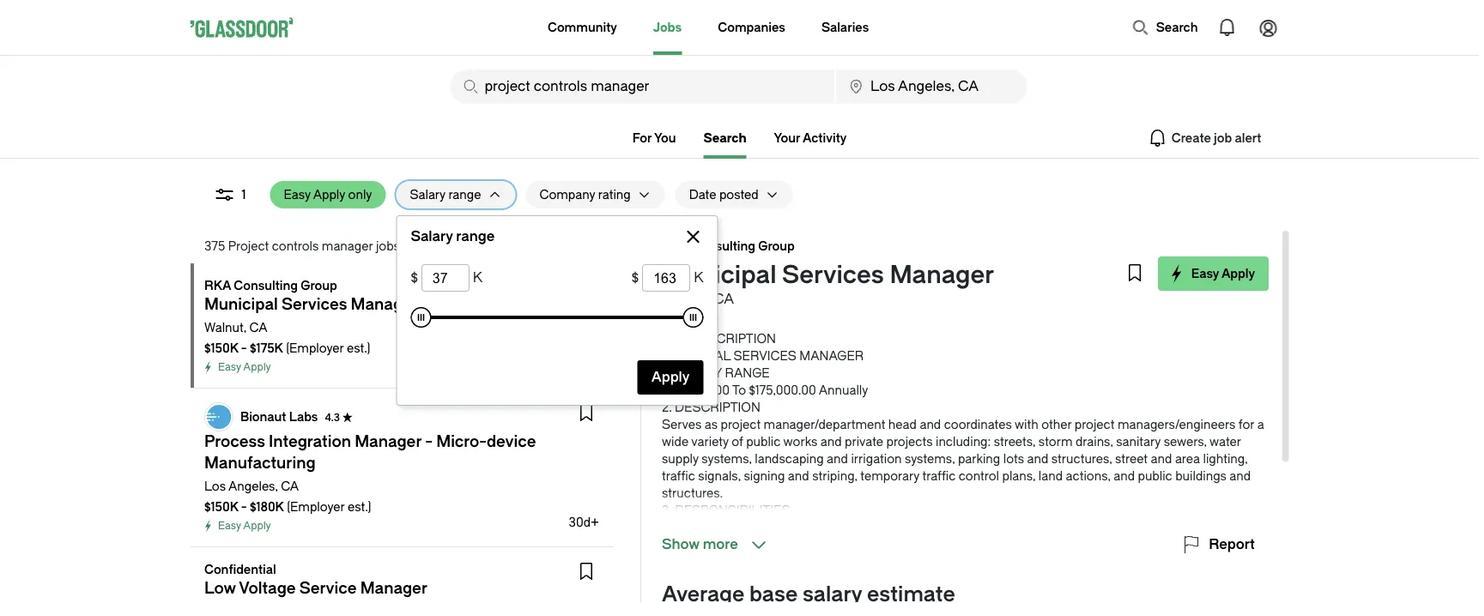 Task type: vqa. For each thing, say whether or not it's contained in the screenshot.
Accepted
no



Task type: locate. For each thing, give the bounding box(es) containing it.
1 horizontal spatial systems,
[[904, 452, 955, 466]]

0 horizontal spatial k
[[473, 270, 483, 286]]

rka down 375
[[204, 279, 231, 293]]

systems, up signals,
[[701, 452, 751, 466]]

posted
[[719, 188, 759, 202]]

date posted button
[[675, 181, 759, 209]]

consulting inside jobs list element
[[233, 279, 297, 293]]

0 horizontal spatial los
[[204, 479, 225, 494]]

serves
[[662, 418, 701, 432]]

labs
[[289, 410, 318, 424]]

0 vertical spatial search
[[1156, 20, 1198, 34]]

1 vertical spatial group
[[300, 279, 337, 293]]

walnut, down rka consulting group
[[204, 321, 246, 335]]

1.
[[662, 366, 668, 380]]

angeles, right in on the left top of the page
[[440, 239, 489, 253]]

1 traffic from the left
[[662, 469, 695, 483]]

group down controls
[[300, 279, 337, 293]]

parking
[[958, 452, 1000, 466]]

salary range up in on the left top of the page
[[410, 188, 481, 202]]

los
[[416, 239, 437, 253], [204, 479, 225, 494]]

other
[[1041, 418, 1071, 432]]

0 vertical spatial angeles,
[[440, 239, 489, 253]]

1 vertical spatial easy apply
[[218, 361, 271, 373]]

none field "search keyword"
[[450, 70, 835, 104]]

0 vertical spatial salary
[[410, 188, 446, 202]]

public right of
[[746, 435, 780, 449]]

1 project from the left
[[720, 418, 760, 432]]

1 vertical spatial los
[[204, 479, 225, 494]]

0 vertical spatial easy apply
[[1191, 267, 1255, 281]]

slider up the 'job'
[[683, 307, 704, 328]]

1 horizontal spatial slider
[[683, 307, 704, 328]]

rka inside rka consulting group municipal services manager walnut, ca
[[662, 239, 688, 253]]

easy apply only
[[284, 188, 372, 202]]

2 systems, from the left
[[904, 452, 955, 466]]

1 vertical spatial -
[[241, 500, 247, 514]]

manager
[[799, 349, 864, 363]]

project
[[720, 418, 760, 432], [1074, 418, 1114, 432]]

lighting,
[[1203, 452, 1247, 466]]

0 horizontal spatial angeles,
[[228, 479, 277, 494]]

$150k left $180k
[[204, 500, 238, 514]]

0 horizontal spatial slider
[[411, 307, 431, 328]]

municipal
[[662, 261, 776, 290]]

storm
[[1038, 435, 1072, 449]]

$150k left $175k
[[204, 341, 238, 355]]

0 horizontal spatial search
[[704, 131, 746, 145]]

consulting down project
[[233, 279, 297, 293]]

services
[[733, 349, 796, 363]]

1 horizontal spatial k
[[694, 270, 704, 286]]

2 traffic from the left
[[922, 469, 955, 483]]

job
[[662, 332, 687, 346]]

$ left the municipal
[[632, 270, 639, 286]]

consulting for rka consulting group municipal services manager walnut, ca
[[691, 239, 755, 253]]

1 vertical spatial (employer
[[286, 500, 344, 514]]

easy
[[284, 188, 311, 202], [1191, 267, 1219, 281], [218, 361, 241, 373], [218, 520, 241, 532]]

(employer inside los angeles, ca $150k - $180k (employer est.)
[[286, 500, 344, 514]]

1 horizontal spatial search
[[1156, 20, 1198, 34]]

traffic down supply
[[662, 469, 695, 483]]

easy apply button
[[1158, 257, 1268, 291]]

$150,000.00
[[662, 383, 729, 398]]

0 horizontal spatial group
[[300, 279, 337, 293]]

None field
[[450, 70, 835, 104], [836, 70, 1027, 104], [421, 264, 469, 292], [642, 264, 690, 292], [421, 264, 469, 292], [642, 264, 690, 292]]

1 - from the top
[[241, 341, 247, 355]]

★
[[342, 411, 352, 423]]

wide
[[662, 435, 688, 449]]

los right in on the left top of the page
[[416, 239, 437, 253]]

rka up the municipal
[[662, 239, 688, 253]]

est.) inside walnut, ca $150k - $175k (employer est.)
[[346, 341, 370, 355]]

consulting
[[691, 239, 755, 253], [233, 279, 297, 293]]

1 vertical spatial walnut,
[[204, 321, 246, 335]]

0 vertical spatial los
[[416, 239, 437, 253]]

2 vertical spatial easy apply
[[218, 520, 271, 532]]

consulting inside rka consulting group municipal services manager walnut, ca
[[691, 239, 755, 253]]

2 slider from the left
[[683, 307, 704, 328]]

only
[[348, 188, 372, 202]]

bionaut
[[240, 410, 286, 424]]

easy apply
[[1191, 267, 1255, 281], [218, 361, 271, 373], [218, 520, 271, 532]]

systems,
[[701, 452, 751, 466], [904, 452, 955, 466]]

area
[[1175, 452, 1200, 466]]

coordinates
[[944, 418, 1012, 432]]

project
[[228, 239, 269, 253]]

group inside rka consulting group municipal services manager walnut, ca
[[758, 239, 794, 253]]

works
[[783, 435, 817, 449]]

actions,
[[1066, 469, 1110, 483]]

salary down "salary range" dropdown button
[[411, 229, 453, 245]]

0 vertical spatial rka
[[662, 239, 688, 253]]

public down street
[[1138, 469, 1172, 483]]

$
[[411, 270, 418, 286], [632, 270, 639, 286]]

more
[[702, 537, 738, 553]]

traffic left 'control' on the bottom of page
[[922, 469, 955, 483]]

0 horizontal spatial systems,
[[701, 452, 751, 466]]

to
[[732, 383, 746, 398]]

2 $150k from the top
[[204, 500, 238, 514]]

- left $180k
[[241, 500, 247, 514]]

0 vertical spatial est.)
[[346, 341, 370, 355]]

jobs link
[[653, 0, 682, 55]]

consulting for rka consulting group
[[233, 279, 297, 293]]

control
[[958, 469, 999, 483]]

group down posted
[[758, 239, 794, 253]]

375 project controls manager jobs in los angeles, ca
[[204, 239, 510, 253]]

0 vertical spatial $150k
[[204, 341, 238, 355]]

systems, down the 'projects'
[[904, 452, 955, 466]]

close dropdown image
[[683, 227, 704, 247]]

description up as
[[674, 401, 760, 415]]

(employer right $180k
[[286, 500, 344, 514]]

walnut, ca $150k - $175k (employer est.)
[[204, 321, 370, 355]]

0 horizontal spatial project
[[720, 418, 760, 432]]

1 horizontal spatial traffic
[[922, 469, 955, 483]]

your activity link
[[774, 131, 847, 145]]

easy apply for walnut, ca $150k - $175k (employer est.)
[[218, 361, 271, 373]]

1 horizontal spatial consulting
[[691, 239, 755, 253]]

group inside jobs list element
[[300, 279, 337, 293]]

1 horizontal spatial $
[[632, 270, 639, 286]]

1 horizontal spatial project
[[1074, 418, 1114, 432]]

companies
[[718, 20, 785, 34]]

1 vertical spatial rka
[[204, 279, 231, 293]]

consulting up the municipal
[[691, 239, 755, 253]]

ca inside rka consulting group municipal services manager walnut, ca
[[713, 291, 734, 307]]

(employer
[[286, 341, 343, 355], [286, 500, 344, 514]]

4.3
[[324, 411, 340, 423]]

municipal
[[662, 349, 730, 363]]

walnut, inside walnut, ca $150k - $175k (employer est.)
[[204, 321, 246, 335]]

(employer inside walnut, ca $150k - $175k (employer est.)
[[286, 341, 343, 355]]

- left $175k
[[241, 341, 247, 355]]

angeles, up $180k
[[228, 479, 277, 494]]

rka inside jobs list element
[[204, 279, 231, 293]]

k
[[473, 270, 483, 286], [694, 270, 704, 286]]

salary up in on the left top of the page
[[410, 188, 446, 202]]

1 slider from the left
[[411, 307, 431, 328]]

project up drains,
[[1074, 418, 1114, 432]]

0 vertical spatial -
[[241, 341, 247, 355]]

walnut, down the municipal
[[662, 291, 710, 307]]

0 horizontal spatial walnut,
[[204, 321, 246, 335]]

search
[[1156, 20, 1198, 34], [704, 131, 746, 145]]

1 $150k from the top
[[204, 341, 238, 355]]

0 vertical spatial range
[[449, 188, 481, 202]]

$150k inside walnut, ca $150k - $175k (employer est.)
[[204, 341, 238, 355]]

public
[[746, 435, 780, 449], [1138, 469, 1172, 483]]

angeles, inside los angeles, ca $150k - $180k (employer est.)
[[228, 479, 277, 494]]

ca inside los angeles, ca $150k - $180k (employer est.)
[[280, 479, 298, 494]]

responsibilities
[[675, 504, 790, 518]]

salary
[[410, 188, 446, 202], [411, 229, 453, 245]]

(employer right $175k
[[286, 341, 343, 355]]

est.)
[[346, 341, 370, 355], [347, 500, 371, 514]]

2 project from the left
[[1074, 418, 1114, 432]]

est.) inside los angeles, ca $150k - $180k (employer est.)
[[347, 500, 371, 514]]

for you
[[632, 131, 676, 145]]

rka consulting group municipal services manager walnut, ca
[[662, 239, 994, 307]]

0 horizontal spatial public
[[746, 435, 780, 449]]

ca
[[492, 239, 510, 253], [713, 291, 734, 307], [249, 321, 267, 335], [280, 479, 298, 494]]

1 vertical spatial est.)
[[347, 500, 371, 514]]

structures,
[[1051, 452, 1112, 466]]

manager/department
[[763, 418, 885, 432]]

1 horizontal spatial walnut,
[[662, 291, 710, 307]]

los down bionaut labs logo
[[204, 479, 225, 494]]

0 horizontal spatial consulting
[[233, 279, 297, 293]]

1 horizontal spatial public
[[1138, 469, 1172, 483]]

none field "search location"
[[836, 70, 1027, 104]]

slider
[[411, 307, 431, 328], [683, 307, 704, 328]]

with
[[1014, 418, 1038, 432]]

0 vertical spatial consulting
[[691, 239, 755, 253]]

$180k
[[249, 500, 284, 514]]

$150k
[[204, 341, 238, 355], [204, 500, 238, 514]]

and down the manager/department
[[820, 435, 841, 449]]

2 - from the top
[[241, 500, 247, 514]]

community
[[548, 20, 617, 34]]

1 vertical spatial $150k
[[204, 500, 238, 514]]

1 vertical spatial description
[[674, 401, 760, 415]]

and up striping,
[[826, 452, 848, 466]]

salary range down "salary range" dropdown button
[[411, 229, 495, 245]]

1 vertical spatial angeles,
[[228, 479, 277, 494]]

2 k from the left
[[694, 270, 704, 286]]

0 horizontal spatial traffic
[[662, 469, 695, 483]]

search link
[[704, 131, 746, 159]]

0 vertical spatial (employer
[[286, 341, 343, 355]]

angeles,
[[440, 239, 489, 253], [228, 479, 277, 494]]

private
[[844, 435, 883, 449]]

description up services
[[690, 332, 776, 346]]

slider down in on the left top of the page
[[411, 307, 431, 328]]

date
[[689, 188, 716, 202]]

1 horizontal spatial group
[[758, 239, 794, 253]]

375
[[204, 239, 225, 253]]

bionaut labs logo image
[[205, 404, 232, 431]]

$ down in on the left top of the page
[[411, 270, 418, 286]]

controls
[[272, 239, 318, 253]]

0 horizontal spatial rka
[[204, 279, 231, 293]]

rka consulting group
[[204, 279, 337, 293]]

project up of
[[720, 418, 760, 432]]

0 vertical spatial group
[[758, 239, 794, 253]]

Search location field
[[836, 70, 1027, 104]]

1 vertical spatial consulting
[[233, 279, 297, 293]]

group for rka consulting group
[[300, 279, 337, 293]]

0 horizontal spatial $
[[411, 270, 418, 286]]

0 vertical spatial salary range
[[410, 188, 481, 202]]

confidential
[[204, 563, 276, 577]]

easy apply inside button
[[1191, 267, 1255, 281]]

company rating button
[[526, 181, 631, 209]]

1 horizontal spatial rka
[[662, 239, 688, 253]]

0 vertical spatial walnut,
[[662, 291, 710, 307]]

salary range
[[410, 188, 481, 202], [411, 229, 495, 245]]

you
[[654, 131, 676, 145]]

- inside los angeles, ca $150k - $180k (employer est.)
[[241, 500, 247, 514]]



Task type: describe. For each thing, give the bounding box(es) containing it.
projects
[[886, 435, 932, 449]]

1 vertical spatial public
[[1138, 469, 1172, 483]]

supply
[[662, 452, 698, 466]]

companies link
[[718, 0, 785, 55]]

salaries
[[822, 20, 869, 34]]

and down lighting,
[[1229, 469, 1251, 483]]

salary range button
[[396, 181, 481, 209]]

for
[[1238, 418, 1254, 432]]

range inside dropdown button
[[449, 188, 481, 202]]

los inside los angeles, ca $150k - $180k (employer est.)
[[204, 479, 225, 494]]

annually
[[818, 383, 868, 398]]

1 vertical spatial salary
[[411, 229, 453, 245]]

1 vertical spatial salary range
[[411, 229, 495, 245]]

variety
[[691, 435, 728, 449]]

services
[[782, 261, 884, 290]]

$150k inside los angeles, ca $150k - $180k (employer est.)
[[204, 500, 238, 514]]

- inside walnut, ca $150k - $175k (employer est.)
[[241, 341, 247, 355]]

report
[[1209, 537, 1255, 553]]

show
[[662, 537, 699, 553]]

and down street
[[1113, 469, 1135, 483]]

street
[[1115, 452, 1148, 466]]

of
[[731, 435, 743, 449]]

1 horizontal spatial los
[[416, 239, 437, 253]]

report button
[[1181, 535, 1255, 555]]

group for rka consulting group municipal services manager walnut, ca
[[758, 239, 794, 253]]

irrigation
[[851, 452, 902, 466]]

$175k
[[249, 341, 283, 355]]

for you link
[[632, 131, 676, 145]]

easy apply for los angeles, ca $150k - $180k (employer est.)
[[218, 520, 271, 532]]

salaries link
[[822, 0, 869, 55]]

show more
[[662, 537, 738, 553]]

los angeles, ca $150k - $180k (employer est.)
[[204, 479, 371, 514]]

search inside 'button'
[[1156, 20, 1198, 34]]

jobs list element
[[190, 264, 623, 604]]

in
[[403, 239, 413, 253]]

and down landscaping at the right bottom
[[788, 469, 809, 483]]

sewers,
[[1163, 435, 1207, 449]]

temporary
[[860, 469, 919, 483]]

1 systems, from the left
[[701, 452, 751, 466]]

job description municipal services manager 1. salary range $150,000.00 to $175,000.00 annually 2. description serves as project manager/department head and coordinates with other project managers/engineers for a wide variety of public works and private projects including: streets, storm drains, sanitary sewers, water supply systems, landscaping and irrigation systems, parking lots and structures, street and area lighting, traffic signals, signing and striping, temporary traffic control plans, land actions, and public buildings and structures. 3. responsibilities
[[662, 332, 1264, 518]]

search button
[[1124, 10, 1207, 45]]

salary inside dropdown button
[[410, 188, 446, 202]]

1
[[242, 188, 246, 202]]

for
[[632, 131, 652, 145]]

salary
[[671, 366, 722, 380]]

signing
[[743, 469, 785, 483]]

head
[[888, 418, 916, 432]]

sanitary
[[1116, 435, 1160, 449]]

streets,
[[993, 435, 1035, 449]]

1 vertical spatial search
[[704, 131, 746, 145]]

1 $ from the left
[[411, 270, 418, 286]]

plans,
[[1002, 469, 1035, 483]]

community link
[[548, 0, 617, 55]]

date posted
[[689, 188, 759, 202]]

0 vertical spatial description
[[690, 332, 776, 346]]

2 $ from the left
[[632, 270, 639, 286]]

signals,
[[698, 469, 740, 483]]

striping,
[[812, 469, 857, 483]]

ca inside walnut, ca $150k - $175k (employer est.)
[[249, 321, 267, 335]]

easy apply only button
[[270, 181, 386, 209]]

structures.
[[662, 486, 723, 501]]

and up the 'projects'
[[919, 418, 941, 432]]

land
[[1038, 469, 1063, 483]]

1 button
[[200, 181, 260, 209]]

0 vertical spatial public
[[746, 435, 780, 449]]

as
[[704, 418, 717, 432]]

show more button
[[662, 535, 769, 555]]

rating
[[598, 188, 631, 202]]

your activity
[[774, 131, 847, 145]]

2.
[[662, 401, 671, 415]]

manager
[[889, 261, 994, 290]]

manager
[[321, 239, 373, 253]]

salary range inside dropdown button
[[410, 188, 481, 202]]

1 horizontal spatial angeles,
[[440, 239, 489, 253]]

lots
[[1003, 452, 1024, 466]]

rka for rka consulting group municipal services manager walnut, ca
[[662, 239, 688, 253]]

activity
[[803, 131, 847, 145]]

and up land
[[1027, 452, 1048, 466]]

bionaut labs 4.3 ★
[[240, 410, 352, 424]]

company rating
[[540, 188, 631, 202]]

water
[[1209, 435, 1241, 449]]

$175,000.00
[[749, 383, 816, 398]]

walnut, inside rka consulting group municipal services manager walnut, ca
[[662, 291, 710, 307]]

1 k from the left
[[473, 270, 483, 286]]

range
[[725, 366, 769, 380]]

including:
[[935, 435, 990, 449]]

jobs
[[653, 20, 682, 34]]

managers/engineers
[[1117, 418, 1235, 432]]

3.
[[662, 504, 672, 518]]

a
[[1257, 418, 1264, 432]]

your
[[774, 131, 800, 145]]

drains,
[[1075, 435, 1113, 449]]

and left area
[[1151, 452, 1172, 466]]

buildings
[[1175, 469, 1226, 483]]

company
[[540, 188, 595, 202]]

rka for rka consulting group
[[204, 279, 231, 293]]

1 vertical spatial range
[[456, 229, 495, 245]]

Search keyword field
[[450, 70, 835, 104]]



